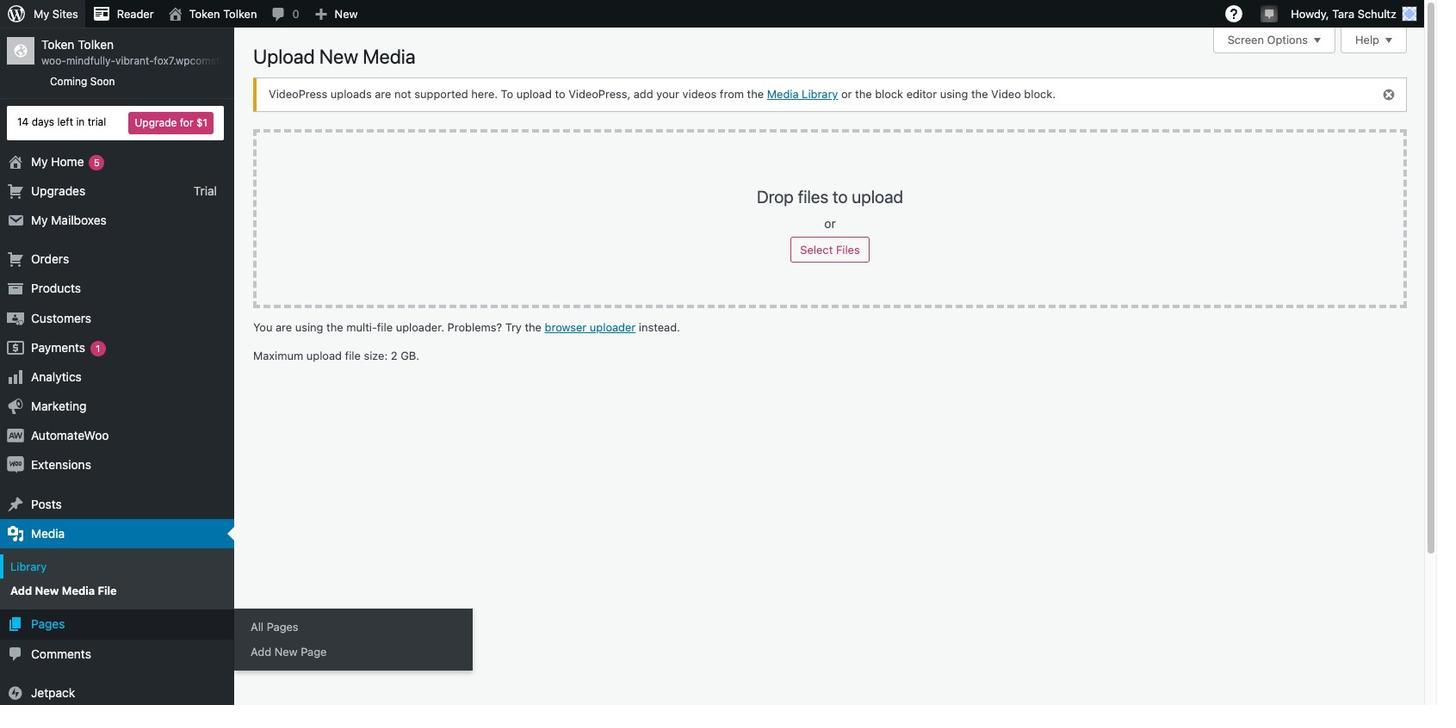 Task type: describe. For each thing, give the bounding box(es) containing it.
browser uploader link
[[545, 321, 636, 334]]

supported
[[415, 87, 468, 101]]

token for token tolken
[[189, 7, 220, 21]]

left
[[57, 116, 73, 128]]

library inside main menu navigation
[[10, 560, 47, 574]]

0 vertical spatial to
[[555, 87, 565, 101]]

my for my home 5
[[31, 154, 48, 168]]

upgrades
[[31, 183, 85, 198]]

my mailboxes
[[31, 213, 107, 227]]

files
[[798, 187, 829, 207]]

2 horizontal spatial upload
[[852, 187, 903, 207]]

add for pages
[[251, 645, 271, 658]]

screen options button
[[1213, 28, 1336, 53]]

mailboxes
[[51, 213, 107, 227]]

block
[[875, 87, 903, 101]]

the left block
[[855, 87, 872, 101]]

analytics
[[31, 369, 82, 384]]

0 link
[[264, 0, 306, 28]]

maximum upload file size: 2 gb.
[[253, 349, 419, 362]]

the right the try
[[525, 321, 542, 334]]

my mailboxes link
[[0, 206, 234, 235]]

the left the multi-
[[326, 321, 343, 334]]

automatewoo
[[31, 428, 109, 443]]

reader
[[117, 7, 154, 21]]

you
[[253, 321, 273, 334]]

uploader
[[590, 321, 636, 334]]

notification image
[[1263, 6, 1276, 20]]

main menu navigation
[[0, 28, 473, 705]]

all pages
[[251, 620, 299, 634]]

0 vertical spatial using
[[940, 87, 968, 101]]

5
[[94, 156, 100, 168]]

posts
[[31, 497, 62, 511]]

media inside add new media file link
[[62, 584, 95, 598]]

add new media file
[[10, 584, 117, 598]]

jetpack link
[[0, 678, 234, 705]]

your
[[656, 87, 679, 101]]

my for my sites
[[34, 7, 49, 21]]

video
[[991, 87, 1021, 101]]

file
[[98, 584, 117, 598]]

vibrant-
[[115, 54, 154, 67]]

automatewoo link
[[0, 421, 234, 451]]

customers link
[[0, 304, 234, 333]]

browser
[[545, 321, 587, 334]]

tara
[[1332, 7, 1355, 21]]

marketing
[[31, 399, 87, 413]]

0 horizontal spatial or
[[824, 216, 836, 231]]

0 horizontal spatial file
[[345, 349, 361, 362]]

all pages link
[[239, 615, 473, 639]]

add new page link
[[239, 639, 473, 664]]

upload
[[253, 45, 315, 68]]

token tolken link
[[161, 0, 264, 28]]

0
[[292, 7, 299, 21]]

size:
[[364, 349, 388, 362]]

multi-
[[346, 321, 377, 334]]

token tolken
[[189, 7, 257, 21]]

woo-
[[41, 54, 66, 67]]

analytics link
[[0, 362, 234, 392]]

1 horizontal spatial are
[[375, 87, 391, 101]]

media up not
[[363, 45, 416, 68]]

1 vertical spatial to
[[833, 187, 848, 207]]

page
[[301, 645, 327, 658]]

maximum
[[253, 349, 303, 362]]

0 horizontal spatial pages
[[31, 617, 65, 632]]

add for media
[[10, 584, 32, 598]]

14 days left in trial
[[17, 116, 106, 128]]

media right from
[[767, 87, 799, 101]]

new for add new media file
[[35, 584, 59, 598]]

jetpack
[[31, 685, 75, 700]]

my for my mailboxes
[[31, 213, 48, 227]]

products
[[31, 281, 81, 296]]

help button
[[1341, 28, 1407, 53]]

upgrade for $1 button
[[129, 112, 214, 134]]

comments
[[31, 646, 91, 661]]

new for upload new media
[[319, 45, 358, 68]]

products link
[[0, 274, 234, 304]]

1 horizontal spatial pages
[[267, 620, 299, 634]]

editor
[[906, 87, 937, 101]]

my home 5
[[31, 154, 100, 168]]

upgrade for $1
[[135, 116, 208, 129]]

0 vertical spatial library
[[802, 87, 838, 101]]

days
[[32, 116, 54, 128]]

new link
[[306, 0, 365, 28]]



Task type: locate. For each thing, give the bounding box(es) containing it.
payments 1
[[31, 340, 100, 355]]

videopress,
[[569, 87, 631, 101]]

are right you
[[276, 321, 292, 334]]

0 vertical spatial token
[[189, 7, 220, 21]]

token inside the token tolken woo-mindfully-vibrant-fox7.wpcomstaging.com coming soon
[[41, 37, 74, 52]]

problems?
[[447, 321, 502, 334]]

for
[[180, 116, 193, 129]]

0 horizontal spatial tolken
[[78, 37, 114, 52]]

are
[[375, 87, 391, 101], [276, 321, 292, 334]]

pages up add new page
[[267, 620, 299, 634]]

token tolken woo-mindfully-vibrant-fox7.wpcomstaging.com coming soon
[[41, 37, 271, 88]]

0 horizontal spatial using
[[295, 321, 323, 334]]

my down upgrades
[[31, 213, 48, 227]]

0 vertical spatial upload
[[516, 87, 552, 101]]

not
[[394, 87, 411, 101]]

0 vertical spatial add
[[10, 584, 32, 598]]

add up 'comments'
[[10, 584, 32, 598]]

1 vertical spatial tolken
[[78, 37, 114, 52]]

howdy,
[[1291, 7, 1329, 21]]

try
[[505, 321, 522, 334]]

customers
[[31, 310, 91, 325]]

token up fox7.wpcomstaging.com
[[189, 7, 220, 21]]

all
[[251, 620, 264, 634]]

block.
[[1024, 87, 1056, 101]]

None button
[[791, 237, 870, 263]]

reader link
[[85, 0, 161, 28]]

my inside toolbar navigation
[[34, 7, 49, 21]]

mindfully-
[[66, 54, 115, 67]]

fox7.wpcomstaging.com
[[154, 54, 271, 67]]

media left the file
[[62, 584, 95, 598]]

upload right files
[[852, 187, 903, 207]]

$1
[[196, 116, 208, 129]]

1 vertical spatial my
[[31, 154, 48, 168]]

pages up 'comments'
[[31, 617, 65, 632]]

tolken for token tolken
[[223, 7, 257, 21]]

or
[[841, 87, 852, 101], [824, 216, 836, 231]]

1 horizontal spatial file
[[377, 321, 393, 334]]

screen options
[[1228, 33, 1308, 47]]

token for token tolken woo-mindfully-vibrant-fox7.wpcomstaging.com coming soon
[[41, 37, 74, 52]]

or left block
[[841, 87, 852, 101]]

upload new media
[[253, 45, 416, 68]]

1 horizontal spatial add
[[251, 645, 271, 658]]

0 horizontal spatial token
[[41, 37, 74, 52]]

home
[[51, 154, 84, 168]]

0 vertical spatial file
[[377, 321, 393, 334]]

toolbar navigation
[[0, 0, 1424, 31]]

0 horizontal spatial are
[[276, 321, 292, 334]]

media library link
[[767, 87, 838, 101]]

in
[[76, 116, 85, 128]]

add new media file link
[[0, 579, 234, 603]]

you are using the multi-file uploader. problems? try the browser uploader instead.
[[253, 321, 680, 334]]

marketing link
[[0, 392, 234, 421]]

new
[[335, 7, 358, 21], [319, 45, 358, 68], [35, 584, 59, 598], [274, 645, 298, 658]]

payments
[[31, 340, 85, 355]]

add new page
[[251, 645, 327, 658]]

file up size:
[[377, 321, 393, 334]]

trial
[[88, 116, 106, 128]]

my sites
[[34, 7, 78, 21]]

0 vertical spatial tolken
[[223, 7, 257, 21]]

1 vertical spatial token
[[41, 37, 74, 52]]

videopress uploads are not supported here. to upload to videopress, add your videos from the media library or the block editor using the video block.
[[269, 87, 1056, 101]]

new inside toolbar navigation
[[335, 7, 358, 21]]

1 horizontal spatial or
[[841, 87, 852, 101]]

my left sites
[[34, 7, 49, 21]]

upload
[[516, 87, 552, 101], [852, 187, 903, 207], [306, 349, 342, 362]]

new up uploads on the left top
[[319, 45, 358, 68]]

file left size:
[[345, 349, 361, 362]]

tolken up mindfully-
[[78, 37, 114, 52]]

help
[[1355, 33, 1380, 47]]

uploads
[[331, 87, 372, 101]]

media inside media link
[[31, 526, 65, 541]]

here.
[[471, 87, 498, 101]]

new down all pages
[[274, 645, 298, 658]]

uploader.
[[396, 321, 444, 334]]

or down drop files to upload
[[824, 216, 836, 231]]

1 horizontal spatial tolken
[[223, 7, 257, 21]]

1 horizontal spatial upload
[[516, 87, 552, 101]]

orders
[[31, 252, 69, 266]]

0 horizontal spatial library
[[10, 560, 47, 574]]

token inside toolbar navigation
[[189, 7, 220, 21]]

tolken inside the token tolken woo-mindfully-vibrant-fox7.wpcomstaging.com coming soon
[[78, 37, 114, 52]]

using up maximum upload file size: 2 gb.
[[295, 321, 323, 334]]

1 vertical spatial add
[[251, 645, 271, 658]]

2
[[391, 349, 398, 362]]

gb.
[[401, 349, 419, 362]]

my left home
[[31, 154, 48, 168]]

token up woo-
[[41, 37, 74, 52]]

media down the posts
[[31, 526, 65, 541]]

drop files to upload
[[757, 187, 903, 207]]

0 horizontal spatial upload
[[306, 349, 342, 362]]

to right files
[[833, 187, 848, 207]]

tolken for token tolken woo-mindfully-vibrant-fox7.wpcomstaging.com coming soon
[[78, 37, 114, 52]]

to left videopress,
[[555, 87, 565, 101]]

1 horizontal spatial using
[[940, 87, 968, 101]]

upload right to
[[516, 87, 552, 101]]

2 vertical spatial my
[[31, 213, 48, 227]]

from
[[720, 87, 744, 101]]

videopress
[[269, 87, 327, 101]]

1 vertical spatial library
[[10, 560, 47, 574]]

1 vertical spatial or
[[824, 216, 836, 231]]

the right from
[[747, 87, 764, 101]]

tolken
[[223, 7, 257, 21], [78, 37, 114, 52]]

schultz
[[1358, 7, 1397, 21]]

14
[[17, 116, 29, 128]]

the left the video
[[971, 87, 988, 101]]

1 vertical spatial file
[[345, 349, 361, 362]]

library up "add new media file"
[[10, 560, 47, 574]]

videos
[[683, 87, 717, 101]]

file
[[377, 321, 393, 334], [345, 349, 361, 362]]

instead.
[[639, 321, 680, 334]]

1 horizontal spatial library
[[802, 87, 838, 101]]

2 vertical spatial upload
[[306, 349, 342, 362]]

pages link
[[0, 610, 234, 639]]

sites
[[52, 7, 78, 21]]

drop
[[757, 187, 794, 207]]

new left the file
[[35, 584, 59, 598]]

upgrade
[[135, 116, 177, 129]]

howdy, tara schultz
[[1291, 7, 1397, 21]]

orders link
[[0, 245, 234, 274]]

pages
[[31, 617, 65, 632], [267, 620, 299, 634]]

using
[[940, 87, 968, 101], [295, 321, 323, 334]]

add
[[634, 87, 653, 101]]

1 horizontal spatial token
[[189, 7, 220, 21]]

upload right maximum
[[306, 349, 342, 362]]

0 vertical spatial my
[[34, 7, 49, 21]]

coming
[[50, 75, 87, 88]]

1
[[96, 342, 100, 354]]

screen
[[1228, 33, 1264, 47]]

soon
[[90, 75, 115, 88]]

0 horizontal spatial add
[[10, 584, 32, 598]]

new up upload new media at the top left
[[335, 7, 358, 21]]

add down all
[[251, 645, 271, 658]]

tolken inside toolbar navigation
[[223, 7, 257, 21]]

new for add new page
[[274, 645, 298, 658]]

1 vertical spatial are
[[276, 321, 292, 334]]

trial
[[194, 183, 217, 198]]

1 vertical spatial using
[[295, 321, 323, 334]]

0 vertical spatial or
[[841, 87, 852, 101]]

0 horizontal spatial to
[[555, 87, 565, 101]]

options
[[1267, 33, 1308, 47]]

1 vertical spatial upload
[[852, 187, 903, 207]]

add
[[10, 584, 32, 598], [251, 645, 271, 658]]

posts link
[[0, 490, 234, 519]]

to
[[555, 87, 565, 101], [833, 187, 848, 207]]

1 horizontal spatial to
[[833, 187, 848, 207]]

0 vertical spatial are
[[375, 87, 391, 101]]

library link
[[0, 555, 234, 579]]

are left not
[[375, 87, 391, 101]]

my sites link
[[0, 0, 85, 28]]

using right editor
[[940, 87, 968, 101]]

tolken left 0 link on the left top of page
[[223, 7, 257, 21]]

comments link
[[0, 639, 234, 669]]

library left block
[[802, 87, 838, 101]]



Task type: vqa. For each thing, say whether or not it's contained in the screenshot.
acknowledge
no



